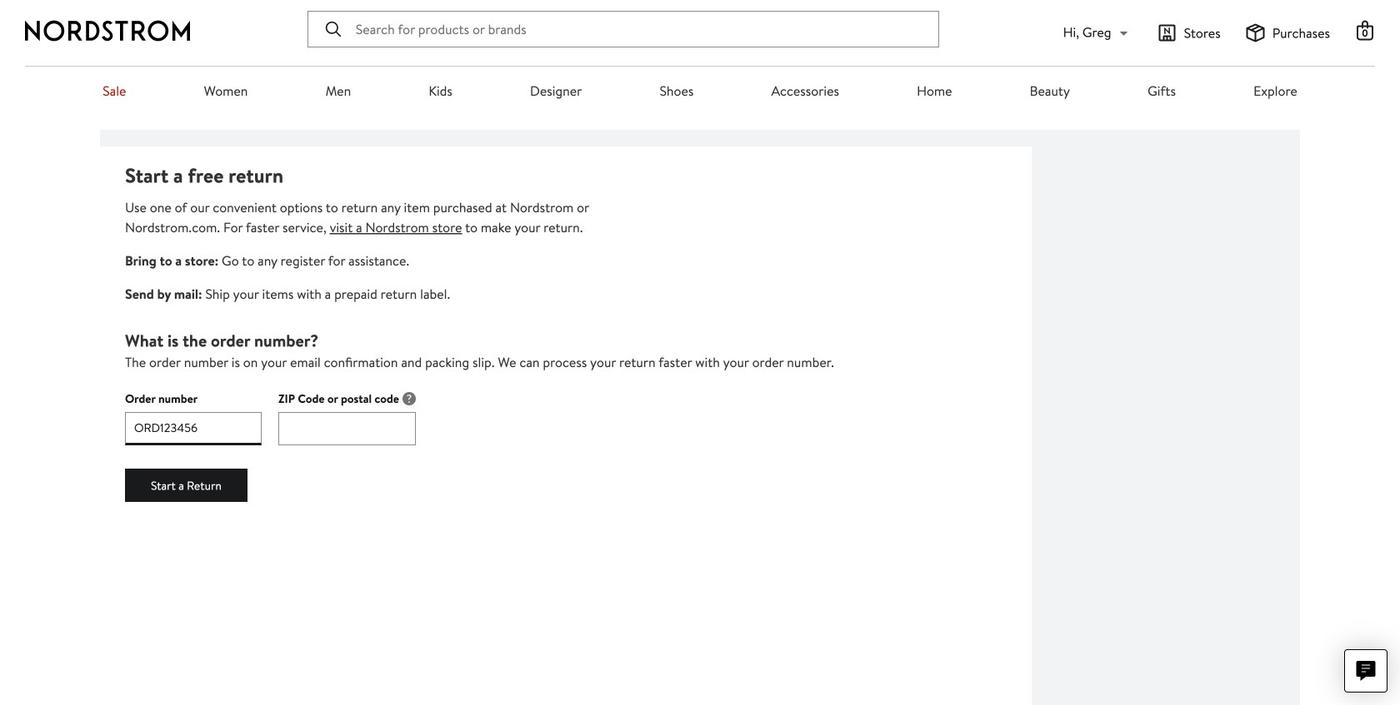 Task type: locate. For each thing, give the bounding box(es) containing it.
nordstrom logo element
[[25, 20, 190, 41]]

Search search field
[[307, 11, 939, 48]]

live chat image
[[1356, 662, 1376, 682]]

None text field
[[125, 413, 262, 446], [278, 413, 416, 446], [125, 413, 262, 446], [278, 413, 416, 446]]

large details image
[[402, 393, 416, 406]]



Task type: describe. For each thing, give the bounding box(es) containing it.
shopping bag image
[[1355, 20, 1375, 40]]

Search for products or brands search field
[[350, 12, 938, 47]]



Task type: vqa. For each thing, say whether or not it's contained in the screenshot.
Nordstrom Logo "element"
yes



